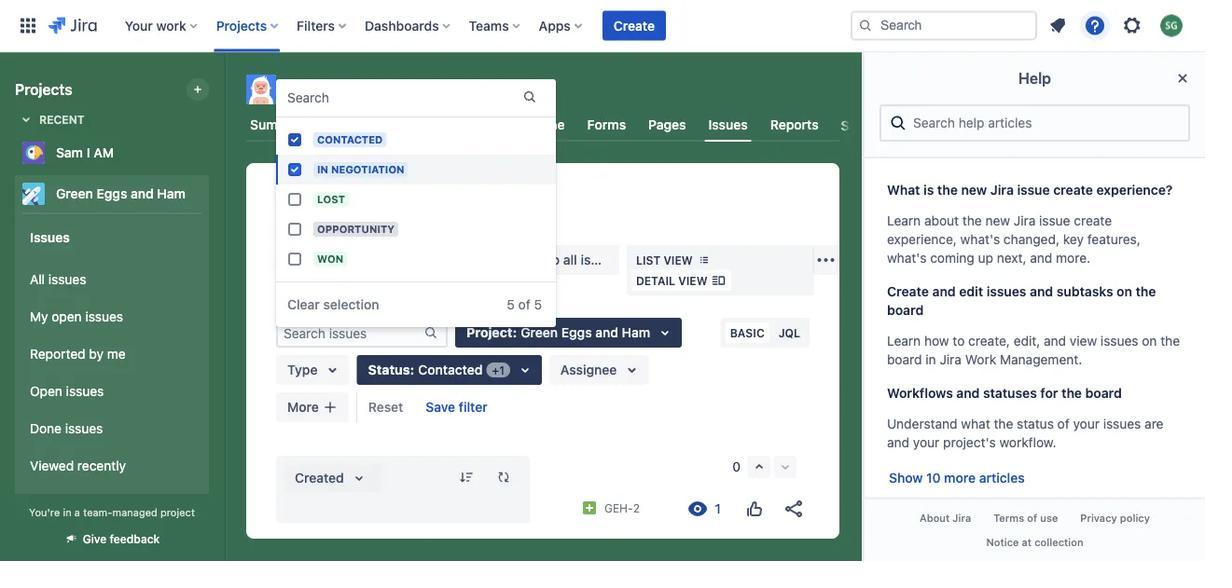 Task type: vqa. For each thing, say whether or not it's contained in the screenshot.
features, at the top
yes



Task type: locate. For each thing, give the bounding box(es) containing it.
on up are
[[1142, 333, 1157, 349]]

learn inside learn about the new jira issue create experience, what's changed, key features, what's coming up next, and more.
[[887, 213, 921, 229]]

list inside tab list
[[390, 117, 412, 132]]

geh-2 link
[[604, 499, 640, 518]]

1 vertical spatial on
[[1142, 333, 1157, 349]]

your down the 'understand'
[[913, 435, 940, 451]]

what's up 'up'
[[961, 232, 1000, 247]]

1 vertical spatial view
[[678, 274, 708, 287]]

reported by me
[[30, 347, 126, 362]]

create inside the create and edit issues and subtasks on the board
[[887, 284, 929, 299]]

view up 'management.'
[[1070, 333, 1097, 349]]

my open issues link
[[22, 299, 201, 336]]

Search field
[[851, 11, 1037, 41]]

to right how
[[953, 333, 965, 349]]

0 vertical spatial what's
[[961, 232, 1000, 247]]

projects link
[[276, 186, 325, 208]]

changed,
[[1004, 232, 1060, 247]]

work
[[965, 352, 996, 368]]

and down the 'understand'
[[887, 435, 910, 451]]

for
[[1041, 386, 1058, 401]]

1 vertical spatial add to starred image
[[203, 183, 226, 205]]

2 horizontal spatial of
[[1058, 416, 1070, 432]]

create for what is the new jira issue create experience?
[[1053, 182, 1093, 198]]

negotiation
[[331, 164, 404, 176]]

1 horizontal spatial on
[[1142, 333, 1157, 349]]

1 vertical spatial board
[[887, 352, 922, 368]]

0 vertical spatial your
[[1073, 416, 1100, 432]]

new right is
[[961, 182, 987, 198]]

on right subtasks
[[1117, 284, 1132, 299]]

give feedback button
[[53, 524, 171, 555], [335, 538, 471, 562]]

jql
[[779, 326, 800, 340]]

1 horizontal spatial projects
[[216, 18, 267, 33]]

in inside learn how to create, edit, and view issues on the board in jira work management.
[[926, 352, 936, 368]]

open issues link
[[22, 373, 201, 410]]

to left all
[[547, 252, 560, 268]]

1 horizontal spatial your
[[1073, 416, 1100, 432]]

ham up the assignee dropdown button
[[622, 325, 650, 340]]

contacted down board
[[317, 134, 383, 146]]

1 vertical spatial projects
[[15, 81, 72, 98]]

lead image
[[582, 501, 597, 516]]

jira down how
[[940, 352, 962, 368]]

issues right pages
[[709, 117, 748, 132]]

the right what
[[994, 416, 1013, 432]]

settings image
[[1121, 14, 1144, 37]]

privacy policy
[[1081, 513, 1150, 525]]

view down list view
[[678, 274, 708, 287]]

1 add to starred image from the top
[[203, 142, 226, 164]]

go to all issues
[[527, 252, 620, 268]]

projects up sidebar navigation icon
[[216, 18, 267, 33]]

learn left how
[[887, 333, 921, 349]]

Search help articles field
[[908, 106, 1181, 140]]

0 vertical spatial of
[[518, 297, 531, 313]]

0 vertical spatial new
[[961, 182, 987, 198]]

your work
[[125, 18, 186, 33]]

0 vertical spatial create
[[614, 18, 655, 33]]

1 horizontal spatial create
[[887, 284, 929, 299]]

apps
[[539, 18, 571, 33]]

sam i am link
[[15, 134, 201, 172]]

copy link to issue image
[[636, 501, 651, 516]]

of up project : green eggs and ham
[[518, 297, 531, 313]]

add to starred image left projects link
[[203, 183, 226, 205]]

1 vertical spatial in
[[63, 507, 72, 519]]

learn up the experience,
[[887, 213, 921, 229]]

and up the assignee dropdown button
[[595, 325, 618, 340]]

1 vertical spatial of
[[1058, 416, 1070, 432]]

0 vertical spatial board
[[887, 303, 924, 318]]

1 horizontal spatial feedback
[[403, 545, 460, 561]]

learn for learn how to create, edit, and view issues on the board in jira work management.
[[887, 333, 921, 349]]

None text field
[[287, 89, 291, 107]]

1 group from the top
[[22, 213, 201, 562]]

and inside learn about the new jira issue create experience, what's changed, key features, what's coming up next, and more.
[[1030, 250, 1053, 266]]

create down the experience,
[[887, 284, 929, 299]]

1 vertical spatial contacted
[[418, 362, 483, 378]]

what's
[[961, 232, 1000, 247], [887, 250, 927, 266]]

0 vertical spatial projects
[[216, 18, 267, 33]]

0 vertical spatial list
[[390, 117, 412, 132]]

group containing all issues
[[22, 256, 201, 562]]

geh-2
[[604, 502, 640, 515]]

2 horizontal spatial projects
[[276, 189, 325, 204]]

on inside the create and edit issues and subtasks on the board
[[1117, 284, 1132, 299]]

1 vertical spatial issue
[[1039, 213, 1070, 229]]

issues inside understand what the status of your issues are and your project's workflow.
[[1103, 416, 1141, 432]]

1 horizontal spatial in
[[926, 352, 936, 368]]

jira inside learn how to create, edit, and view issues on the board in jira work management.
[[940, 352, 962, 368]]

projects down the in on the top left of the page
[[276, 189, 325, 204]]

open
[[52, 309, 82, 325]]

about jira button
[[909, 507, 982, 531]]

create and edit issues and subtasks on the board
[[887, 284, 1156, 318]]

0 horizontal spatial in
[[63, 507, 72, 519]]

teams
[[469, 18, 509, 33]]

0 vertical spatial issue
[[1017, 182, 1050, 198]]

2 horizontal spatial issues
[[709, 117, 748, 132]]

issue inside learn about the new jira issue create experience, what's changed, key features, what's coming up next, and more.
[[1039, 213, 1070, 229]]

projects inside dropdown button
[[216, 18, 267, 33]]

and down 'sam i am' link
[[131, 186, 154, 201]]

create
[[1053, 182, 1093, 198], [1074, 213, 1112, 229]]

give feedback down you're in a team-managed project
[[83, 533, 160, 546]]

jira
[[990, 182, 1014, 198], [1014, 213, 1036, 229], [940, 352, 962, 368], [953, 513, 971, 525]]

1 vertical spatial what's
[[887, 250, 927, 266]]

the right is
[[937, 182, 958, 198]]

shortcuts button
[[837, 108, 935, 142]]

use
[[1040, 513, 1058, 525]]

1 horizontal spatial what's
[[961, 232, 1000, 247]]

1 horizontal spatial 5
[[534, 297, 542, 313]]

create,
[[968, 333, 1010, 349]]

: up reset button
[[410, 362, 414, 378]]

jira up learn about the new jira issue create experience, what's changed, key features, what's coming up next, and more.
[[990, 182, 1014, 198]]

create right apps 'popup button'
[[614, 18, 655, 33]]

1 vertical spatial your
[[913, 435, 940, 451]]

work
[[156, 18, 186, 33]]

view for list view
[[664, 254, 693, 267]]

the up are
[[1161, 333, 1180, 349]]

0 horizontal spatial your
[[913, 435, 940, 451]]

jira up changed,
[[1014, 213, 1036, 229]]

of
[[518, 297, 531, 313], [1058, 416, 1070, 432], [1027, 513, 1037, 525]]

give feedback down sort descending image
[[372, 545, 460, 561]]

jira inside button
[[953, 513, 971, 525]]

on
[[1117, 284, 1132, 299], [1142, 333, 1157, 349]]

your profile and settings image
[[1160, 14, 1183, 37]]

issue up key
[[1039, 213, 1070, 229]]

and up 'management.'
[[1044, 333, 1066, 349]]

more
[[287, 400, 319, 415]]

0 horizontal spatial contacted
[[317, 134, 383, 146]]

of right "status" at the bottom right
[[1058, 416, 1070, 432]]

create for learn about the new jira issue create experience, what's changed, key features, what's coming up next, and more.
[[1074, 213, 1112, 229]]

green eggs and ham link down negotiation at the top of page
[[348, 186, 475, 208]]

green eggs and ham link
[[15, 175, 201, 213], [348, 186, 475, 208]]

eggs down 'sam i am' link
[[97, 186, 127, 201]]

vote options: no one has voted for this issue yet. image
[[743, 498, 766, 521]]

5 of 5
[[507, 297, 542, 313]]

issues up all issues
[[30, 229, 70, 245]]

and inside understand what the status of your issues are and your project's workflow.
[[887, 435, 910, 451]]

1 vertical spatial :
[[410, 362, 414, 378]]

the right subtasks
[[1136, 284, 1156, 299]]

0 horizontal spatial green eggs and ham link
[[15, 175, 201, 213]]

0 horizontal spatial 5
[[507, 297, 515, 313]]

a
[[74, 507, 80, 519]]

show
[[889, 471, 923, 486]]

i
[[86, 145, 90, 160]]

2 add to starred image from the top
[[203, 183, 226, 205]]

issue for experience?
[[1017, 182, 1050, 198]]

order by image
[[348, 467, 370, 490]]

give
[[83, 533, 107, 546], [372, 545, 399, 561]]

0 vertical spatial view
[[664, 254, 693, 267]]

board down the experience,
[[887, 303, 924, 318]]

list up detail
[[636, 254, 661, 267]]

the
[[937, 182, 958, 198], [963, 213, 982, 229], [1136, 284, 1156, 299], [1161, 333, 1180, 349], [1062, 386, 1082, 401], [994, 416, 1013, 432]]

tab list
[[235, 108, 935, 142]]

give down team-
[[83, 533, 107, 546]]

understand what the status of your issues are and your project's workflow.
[[887, 416, 1164, 451]]

filters button
[[291, 11, 354, 41]]

5
[[507, 297, 515, 313], [534, 297, 542, 313]]

privacy policy link
[[1069, 507, 1161, 531]]

1 learn from the top
[[887, 213, 921, 229]]

2 vertical spatial view
[[1070, 333, 1097, 349]]

set background color image
[[503, 78, 526, 101]]

of for use
[[1027, 513, 1037, 525]]

board up workflows
[[887, 352, 922, 368]]

: down 5 of 5
[[513, 325, 517, 340]]

team-
[[83, 507, 112, 519]]

type
[[287, 362, 318, 378]]

and
[[403, 76, 441, 103], [131, 186, 154, 201], [421, 189, 444, 204], [1030, 250, 1053, 266], [932, 284, 956, 299], [1030, 284, 1053, 299], [595, 325, 618, 340], [1044, 333, 1066, 349], [956, 386, 980, 401], [887, 435, 910, 451]]

list for list view
[[636, 254, 661, 267]]

learn inside learn how to create, edit, and view issues on the board in jira work management.
[[887, 333, 921, 349]]

projects
[[216, 18, 267, 33], [15, 81, 72, 98], [276, 189, 325, 204]]

board link
[[327, 108, 371, 142]]

5 up project
[[507, 297, 515, 313]]

close image
[[1172, 67, 1194, 90]]

list right board
[[390, 117, 412, 132]]

0 horizontal spatial give feedback button
[[53, 524, 171, 555]]

notifications image
[[1047, 14, 1069, 37]]

what's down the experience,
[[887, 250, 927, 266]]

created button
[[284, 464, 381, 493]]

and down changed,
[[1030, 250, 1053, 266]]

green eggs and ham down negotiation at the top of page
[[348, 189, 475, 204]]

1 vertical spatial learn
[[887, 333, 921, 349]]

is
[[924, 182, 934, 198]]

0 vertical spatial create
[[1053, 182, 1093, 198]]

at
[[1022, 536, 1032, 548]]

your right "status" at the bottom right
[[1073, 416, 1100, 432]]

0 horizontal spatial create
[[614, 18, 655, 33]]

key
[[1063, 232, 1084, 247]]

1 horizontal spatial of
[[1027, 513, 1037, 525]]

project : green eggs and ham
[[466, 325, 650, 340]]

recently
[[77, 459, 126, 474]]

1 vertical spatial new
[[986, 213, 1010, 229]]

geh-
[[604, 502, 633, 515]]

the inside learn about the new jira issue create experience, what's changed, key features, what's coming up next, and more.
[[963, 213, 982, 229]]

2 vertical spatial projects
[[276, 189, 325, 204]]

terms of use link
[[982, 507, 1069, 531]]

green eggs and ham link down 'sam i am' link
[[15, 175, 201, 213]]

terms of use
[[994, 513, 1058, 525]]

2 vertical spatial of
[[1027, 513, 1037, 525]]

eggs up board
[[349, 76, 398, 103]]

2 group from the top
[[22, 256, 201, 562]]

sort descending image
[[459, 470, 474, 485]]

eggs down negotiation at the top of page
[[388, 189, 418, 204]]

add to starred image down sidebar navigation icon
[[203, 142, 226, 164]]

the inside understand what the status of your issues are and your project's workflow.
[[994, 416, 1013, 432]]

contacted up save filter
[[418, 362, 483, 378]]

1 vertical spatial to
[[953, 333, 965, 349]]

eggs
[[349, 76, 398, 103], [97, 186, 127, 201], [388, 189, 418, 204], [561, 325, 592, 340]]

5 up project : green eggs and ham
[[534, 297, 542, 313]]

1 horizontal spatial to
[[953, 333, 965, 349]]

of left the use
[[1027, 513, 1037, 525]]

edit
[[959, 284, 983, 299]]

issues inside tab list
[[709, 117, 748, 132]]

issue up changed,
[[1017, 182, 1050, 198]]

projects up collapse recent projects image
[[15, 81, 72, 98]]

0 horizontal spatial to
[[547, 252, 560, 268]]

view for detail view
[[678, 274, 708, 287]]

reset
[[368, 400, 403, 415]]

experience,
[[887, 232, 957, 247]]

created
[[295, 471, 344, 486]]

board right for at the right of the page
[[1085, 386, 1122, 401]]

0 vertical spatial contacted
[[317, 134, 383, 146]]

create inside learn about the new jira issue create experience, what's changed, key features, what's coming up next, and more.
[[1074, 213, 1112, 229]]

more
[[944, 471, 976, 486]]

banner
[[0, 0, 1205, 52]]

0 horizontal spatial list
[[390, 117, 412, 132]]

in negotiation
[[317, 164, 404, 176]]

add to starred image
[[203, 142, 226, 164], [203, 183, 226, 205]]

show 10 more articles
[[889, 471, 1025, 486]]

0 vertical spatial add to starred image
[[203, 142, 226, 164]]

status : contacted +1
[[368, 362, 505, 378]]

jira image
[[49, 14, 97, 37], [49, 14, 97, 37]]

save filter button
[[415, 393, 499, 423]]

learn how to create, edit, and view issues on the board in jira work management.
[[887, 333, 1180, 368]]

0 horizontal spatial of
[[518, 297, 531, 313]]

1 vertical spatial create
[[887, 284, 929, 299]]

1 horizontal spatial :
[[513, 325, 517, 340]]

1 vertical spatial create
[[1074, 213, 1112, 229]]

0 horizontal spatial :
[[410, 362, 414, 378]]

in down how
[[926, 352, 936, 368]]

refresh image
[[496, 470, 511, 485]]

apps button
[[533, 11, 589, 41]]

create inside button
[[614, 18, 655, 33]]

list view
[[636, 254, 693, 267]]

0 vertical spatial in
[[926, 352, 936, 368]]

next,
[[997, 250, 1027, 266]]

1 vertical spatial list
[[636, 254, 661, 267]]

and left subtasks
[[1030, 284, 1053, 299]]

to
[[547, 252, 560, 268], [953, 333, 965, 349]]

in left the a
[[63, 507, 72, 519]]

filters
[[297, 18, 335, 33]]

0 vertical spatial :
[[513, 325, 517, 340]]

0 horizontal spatial issues
[[30, 229, 70, 245]]

subtasks
[[1057, 284, 1113, 299]]

ham up calendar at the top of the page
[[446, 76, 492, 103]]

the right about
[[963, 213, 982, 229]]

of for 5
[[518, 297, 531, 313]]

all issues link
[[22, 261, 201, 299]]

jira right about
[[953, 513, 971, 525]]

0 vertical spatial on
[[1117, 284, 1132, 299]]

coming
[[930, 250, 975, 266]]

feedback down sort descending image
[[403, 545, 460, 561]]

give feedback button down you're in a team-managed project
[[53, 524, 171, 555]]

1 horizontal spatial list
[[636, 254, 661, 267]]

0 horizontal spatial give
[[83, 533, 107, 546]]

0 horizontal spatial on
[[1117, 284, 1132, 299]]

give down "created" dropdown button
[[372, 545, 399, 561]]

2 learn from the top
[[887, 333, 921, 349]]

issues down projects link
[[276, 210, 338, 236]]

feedback down managed
[[110, 533, 160, 546]]

save filter
[[426, 400, 488, 415]]

give feedback button down order by icon
[[335, 538, 471, 562]]

new inside learn about the new jira issue create experience, what's changed, key features, what's coming up next, and more.
[[986, 213, 1010, 229]]

forms link
[[584, 108, 630, 142]]

add to starred image for sam i am
[[203, 142, 226, 164]]

projects for projects link
[[276, 189, 325, 204]]

create project image
[[190, 82, 205, 97]]

0 vertical spatial learn
[[887, 213, 921, 229]]

privacy
[[1081, 513, 1117, 525]]

workflows
[[887, 386, 953, 401]]

group
[[22, 213, 201, 562], [22, 256, 201, 562]]

view up detail view
[[664, 254, 693, 267]]

new up changed,
[[986, 213, 1010, 229]]



Task type: describe. For each thing, give the bounding box(es) containing it.
status
[[368, 362, 410, 378]]

reset button
[[357, 393, 415, 423]]

done issues link
[[22, 410, 201, 448]]

show 10 more articles button
[[880, 467, 1034, 490]]

and inside learn how to create, edit, and view issues on the board in jira work management.
[[1044, 333, 1066, 349]]

1 5 from the left
[[507, 297, 515, 313]]

workflow.
[[1000, 435, 1056, 451]]

learn about the new jira issue create experience, what's changed, key features, what's coming up next, and more.
[[887, 213, 1141, 266]]

: for project
[[513, 325, 517, 340]]

share image
[[783, 498, 805, 521]]

my open issues
[[30, 309, 123, 325]]

list for list
[[390, 117, 412, 132]]

understand
[[887, 416, 958, 432]]

clear selection
[[287, 297, 379, 313]]

green eggs and ham up list link
[[284, 76, 492, 103]]

to inside learn how to create, edit, and view issues on the board in jira work management.
[[953, 333, 965, 349]]

1 horizontal spatial issues
[[276, 210, 338, 236]]

projects for projects dropdown button
[[216, 18, 267, 33]]

your work button
[[119, 11, 205, 41]]

workflows and statuses for the board
[[887, 386, 1122, 401]]

ham down calendar link
[[447, 189, 475, 204]]

project
[[466, 325, 513, 340]]

0 horizontal spatial give feedback
[[83, 533, 160, 546]]

dashboards
[[365, 18, 439, 33]]

banner containing your work
[[0, 0, 1205, 52]]

type button
[[276, 355, 349, 385]]

edit,
[[1014, 333, 1040, 349]]

you're in a team-managed project
[[29, 507, 195, 519]]

and left "edit"
[[932, 284, 956, 299]]

on inside learn how to create, edit, and view issues on the board in jira work management.
[[1142, 333, 1157, 349]]

tab list containing issues
[[235, 108, 935, 142]]

0 vertical spatial to
[[547, 252, 560, 268]]

about jira
[[920, 513, 971, 525]]

selection
[[323, 297, 379, 313]]

viewed
[[30, 459, 74, 474]]

you're
[[29, 507, 60, 519]]

jira inside learn about the new jira issue create experience, what's changed, key features, what's coming up next, and more.
[[1014, 213, 1036, 229]]

0 horizontal spatial what's
[[887, 250, 927, 266]]

calendar link
[[431, 108, 494, 142]]

terms
[[994, 513, 1024, 525]]

1 horizontal spatial give feedback button
[[335, 538, 471, 562]]

the inside learn how to create, edit, and view issues on the board in jira work management.
[[1161, 333, 1180, 349]]

new for is
[[961, 182, 987, 198]]

2 vertical spatial board
[[1085, 386, 1122, 401]]

of inside understand what the status of your issues are and your project's workflow.
[[1058, 416, 1070, 432]]

list link
[[386, 108, 416, 142]]

up
[[978, 250, 993, 266]]

green down negotiation at the top of page
[[348, 189, 384, 204]]

: for status
[[410, 362, 414, 378]]

opportunity
[[317, 223, 395, 236]]

sidebar navigation image
[[203, 75, 244, 112]]

create for create
[[614, 18, 655, 33]]

learn for learn about the new jira issue create experience, what's changed, key features, what's coming up next, and more.
[[887, 213, 921, 229]]

create for create and edit issues and subtasks on the board
[[887, 284, 929, 299]]

0 horizontal spatial feedback
[[110, 533, 160, 546]]

statuses
[[983, 386, 1037, 401]]

eggs up assignee
[[561, 325, 592, 340]]

help
[[1019, 69, 1051, 87]]

calendar
[[435, 117, 490, 132]]

policy
[[1120, 513, 1150, 525]]

assignee button
[[549, 355, 649, 385]]

green down sam
[[56, 186, 93, 201]]

the inside the create and edit issues and subtasks on the board
[[1136, 284, 1156, 299]]

your
[[125, 18, 153, 33]]

new for about
[[986, 213, 1010, 229]]

clear selection button
[[276, 290, 391, 320]]

issue for experience,
[[1039, 213, 1070, 229]]

and up what
[[956, 386, 980, 401]]

more.
[[1056, 250, 1091, 266]]

issues inside learn how to create, edit, and view issues on the board in jira work management.
[[1101, 333, 1139, 349]]

create button
[[602, 11, 666, 41]]

Search issues text field
[[278, 320, 424, 346]]

import and bulk change issues image
[[815, 249, 837, 271]]

am
[[93, 145, 114, 160]]

appswitcher icon image
[[17, 14, 39, 37]]

all
[[30, 272, 45, 287]]

what
[[887, 182, 920, 198]]

primary element
[[11, 0, 851, 52]]

features,
[[1088, 232, 1141, 247]]

1 horizontal spatial give
[[372, 545, 399, 561]]

are
[[1145, 416, 1164, 432]]

view inside learn how to create, edit, and view issues on the board in jira work management.
[[1070, 333, 1097, 349]]

reported
[[30, 347, 85, 362]]

board inside learn how to create, edit, and view issues on the board in jira work management.
[[887, 352, 922, 368]]

reports link
[[767, 108, 822, 142]]

and down calendar link
[[421, 189, 444, 204]]

green eggs and ham down 'sam i am' link
[[56, 186, 186, 201]]

done issues
[[30, 421, 103, 437]]

viewed recently link
[[22, 448, 201, 485]]

my
[[30, 309, 48, 325]]

ham down 'sam i am' link
[[157, 186, 186, 201]]

10
[[926, 471, 941, 486]]

assignee
[[561, 362, 617, 378]]

addicon image
[[323, 400, 337, 415]]

2 5 from the left
[[534, 297, 542, 313]]

the right for at the right of the page
[[1062, 386, 1082, 401]]

group containing issues
[[22, 213, 201, 562]]

dashboards button
[[359, 11, 458, 41]]

what
[[961, 416, 990, 432]]

by
[[89, 347, 104, 362]]

done
[[30, 421, 62, 437]]

status
[[1017, 416, 1054, 432]]

green down 5 of 5
[[521, 325, 558, 340]]

1 horizontal spatial give feedback
[[372, 545, 460, 561]]

viewed recently
[[30, 459, 126, 474]]

clear
[[287, 297, 320, 313]]

go to all issues link
[[515, 245, 620, 275]]

detail view
[[636, 274, 708, 287]]

teams button
[[463, 11, 528, 41]]

issues inside the create and edit issues and subtasks on the board
[[987, 284, 1027, 299]]

articles
[[979, 471, 1025, 486]]

+1
[[492, 364, 505, 377]]

collapse recent projects image
[[15, 108, 37, 131]]

pages
[[648, 117, 686, 132]]

0 horizontal spatial projects
[[15, 81, 72, 98]]

add to starred image for green eggs and ham
[[203, 183, 226, 205]]

collection
[[1035, 536, 1084, 548]]

notice
[[986, 536, 1019, 548]]

0
[[733, 459, 741, 475]]

how
[[924, 333, 949, 349]]

1 horizontal spatial contacted
[[418, 362, 483, 378]]

all
[[563, 252, 577, 268]]

reports
[[770, 117, 819, 132]]

more button
[[276, 393, 349, 423]]

1 horizontal spatial green eggs and ham link
[[348, 186, 475, 208]]

help image
[[1084, 14, 1106, 37]]

about
[[924, 213, 959, 229]]

open
[[30, 384, 62, 399]]

pages link
[[645, 108, 690, 142]]

green up summary at the top left
[[284, 76, 344, 103]]

reported by me link
[[22, 336, 201, 373]]

and up list link
[[403, 76, 441, 103]]

open issues
[[30, 384, 104, 399]]

sam
[[56, 145, 83, 160]]

project's
[[943, 435, 996, 451]]

board inside the create and edit issues and subtasks on the board
[[887, 303, 924, 318]]

recent
[[39, 113, 84, 126]]

search image
[[858, 18, 873, 33]]



